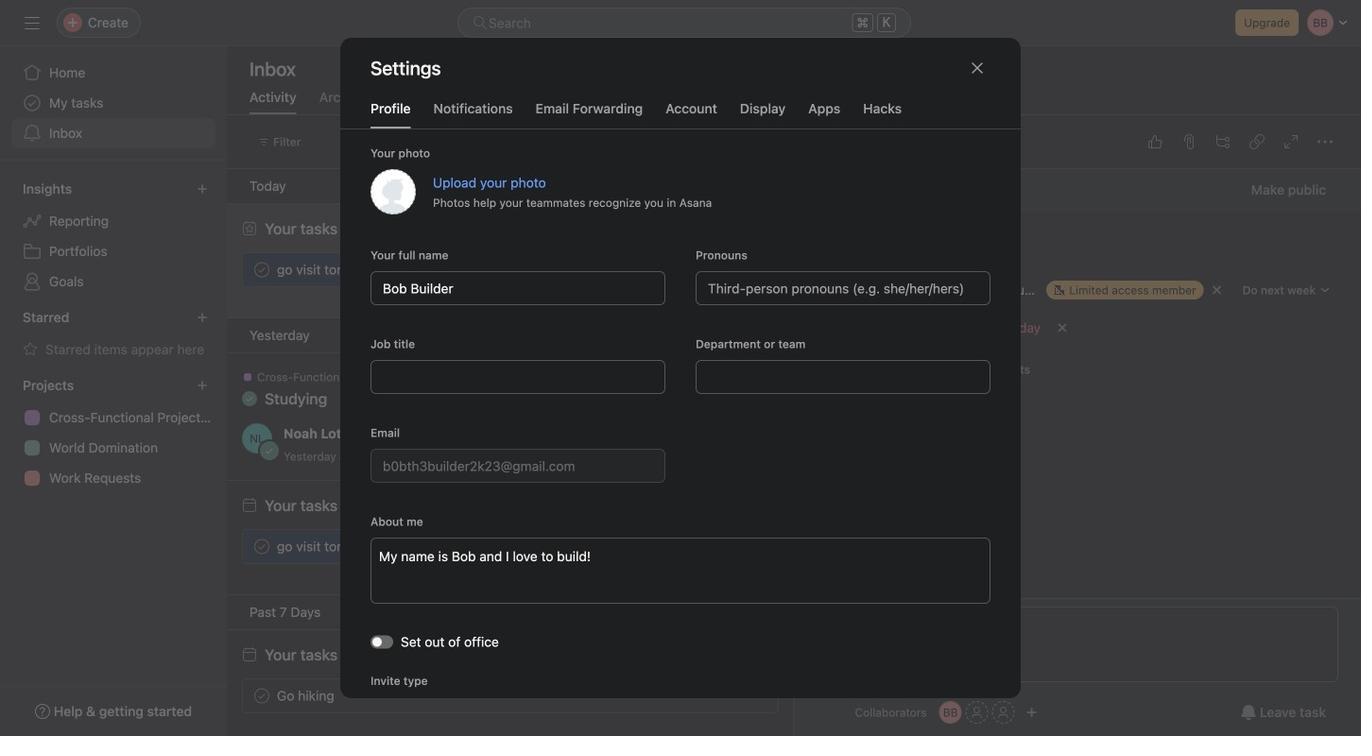 Task type: locate. For each thing, give the bounding box(es) containing it.
1 mark complete image from the top
[[250, 259, 273, 281]]

1 vertical spatial mark complete image
[[250, 535, 273, 558]]

2 vertical spatial mark complete checkbox
[[250, 685, 273, 707]]

0 vertical spatial mark complete checkbox
[[250, 259, 273, 281]]

add or remove collaborators image
[[939, 701, 962, 724]]

go visit tomy dialog
[[794, 115, 1361, 736]]

mark complete image
[[250, 259, 273, 281], [250, 535, 273, 558]]

Third-person pronouns (e.g. she/her/hers) text field
[[696, 271, 991, 305]]

mark complete image for mark complete option associated with your tasks for today, task element
[[250, 259, 273, 281]]

3 mark complete checkbox from the top
[[250, 685, 273, 707]]

hide sidebar image
[[25, 15, 40, 30]]

2 mark complete checkbox from the top
[[250, 535, 273, 558]]

mark complete image
[[250, 685, 273, 707]]

mark complete image for your tasks for mar 20, task element mark complete option
[[250, 535, 273, 558]]

switch
[[371, 635, 393, 649]]

None text field
[[371, 271, 665, 305], [371, 360, 665, 394], [371, 271, 665, 305], [371, 360, 665, 394]]

projects element
[[0, 369, 227, 497]]

dialog
[[340, 38, 1021, 736]]

mark complete checkbox down the your tasks for mar 15, task element
[[250, 685, 273, 707]]

copy task link image
[[1250, 134, 1265, 149]]

insights element
[[0, 172, 227, 301]]

1 vertical spatial mark complete checkbox
[[250, 535, 273, 558]]

mark complete image down your tasks for today, task element
[[250, 259, 273, 281]]

global element
[[0, 46, 227, 160]]

I usually work from 9am-5pm PST. Feel free to assign me a task with a due date anytime. Also, I love dogs! text field
[[371, 538, 991, 604]]

mark complete checkbox down your tasks for mar 20, task element
[[250, 535, 273, 558]]

1 mark complete checkbox from the top
[[250, 259, 273, 281]]

main content
[[794, 169, 1361, 736]]

mark complete checkbox down your tasks for today, task element
[[250, 259, 273, 281]]

2 mark complete image from the top
[[250, 535, 273, 558]]

Mark complete checkbox
[[250, 259, 273, 281], [250, 535, 273, 558], [250, 685, 273, 707]]

your tasks for mar 15, task element
[[265, 646, 412, 664]]

None text field
[[696, 360, 991, 394], [371, 449, 665, 483], [696, 360, 991, 394], [371, 449, 665, 483]]

clear due date image
[[1057, 322, 1068, 334]]

remove assignee image
[[1211, 285, 1223, 296]]

0 vertical spatial mark complete image
[[250, 259, 273, 281]]

mark complete image down your tasks for mar 20, task element
[[250, 535, 273, 558]]



Task type: vqa. For each thing, say whether or not it's contained in the screenshot.
Schedule
no



Task type: describe. For each thing, give the bounding box(es) containing it.
mark complete checkbox for your tasks for today, task element
[[250, 259, 273, 281]]

Task Name text field
[[804, 222, 1338, 266]]

your tasks for today, task element
[[265, 220, 404, 238]]

add subtask image
[[1216, 134, 1231, 149]]

starred element
[[0, 301, 227, 369]]

open user profile image
[[242, 423, 272, 454]]

close this dialog image
[[970, 60, 985, 76]]

add or remove collaborators image
[[1026, 707, 1037, 718]]

your tasks for mar 20, task element
[[265, 497, 414, 515]]

0 likes. click to like this task image
[[1147, 134, 1163, 149]]

full screen image
[[1284, 134, 1299, 149]]

mark complete checkbox for your tasks for mar 20, task element
[[250, 535, 273, 558]]

settings tab list
[[340, 98, 1021, 129]]

upload new photo image
[[371, 169, 416, 215]]



